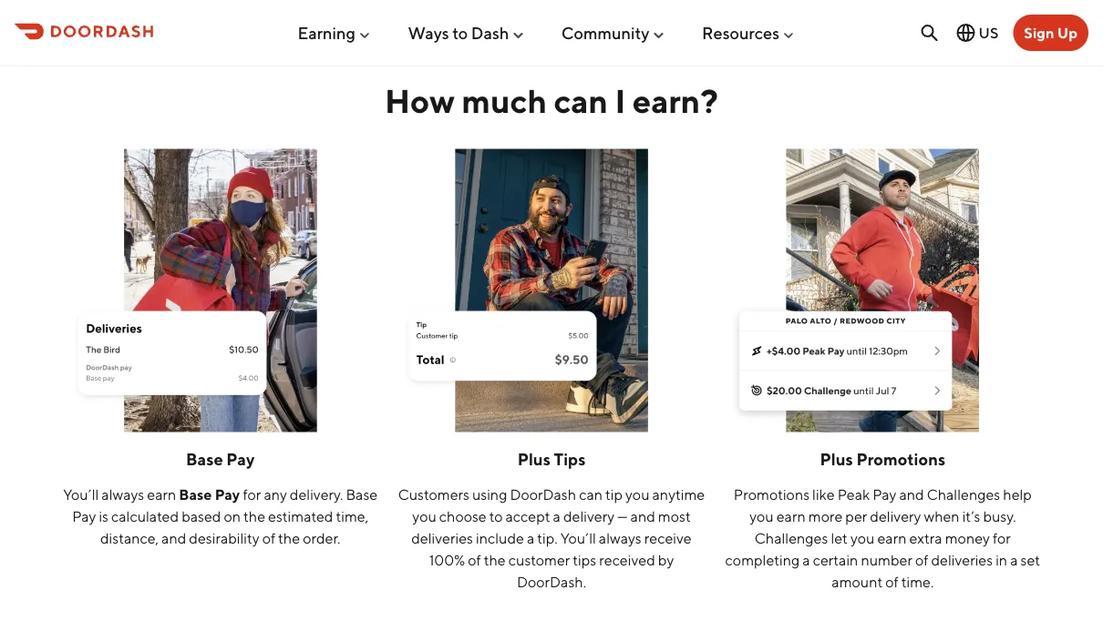 Task type: vqa. For each thing, say whether or not it's contained in the screenshot.
You'll
yes



Task type: describe. For each thing, give the bounding box(es) containing it.
0 vertical spatial you'll
[[63, 486, 99, 503]]

let
[[831, 530, 848, 547]]

0 vertical spatial always
[[102, 486, 144, 503]]

1 vertical spatial challenges
[[755, 530, 828, 547]]

for any delivery. base pay is calculated based on the estimated time, distance, and desirability of the order.
[[72, 486, 378, 547]]

resources
[[702, 23, 780, 43]]

include
[[476, 530, 524, 547]]

money
[[945, 530, 990, 547]]

it's
[[963, 508, 981, 525]]

you down the customers
[[412, 508, 437, 525]]

sign up button
[[1013, 15, 1089, 51]]

pay inside for any delivery. base pay is calculated based on the estimated time, distance, and desirability of the order.
[[72, 508, 96, 525]]

number
[[861, 552, 913, 569]]

is
[[99, 508, 108, 525]]

for inside for any delivery. base pay is calculated based on the estimated time, distance, and desirability of the order.
[[243, 486, 261, 503]]

you up completing
[[750, 508, 774, 525]]

globe line image
[[955, 22, 977, 44]]

tip
[[605, 486, 623, 503]]

by
[[658, 552, 674, 569]]

earning link
[[298, 16, 372, 50]]

any
[[264, 486, 287, 503]]

for inside promotions like peak pay and challenges help you earn more per delivery when it's busy. challenges let you earn extra money for completing a certain number of deliveries in a set amount of time.
[[993, 530, 1011, 547]]

distance,
[[100, 530, 159, 547]]

busy.
[[983, 508, 1016, 525]]

received
[[599, 552, 655, 569]]

calculated
[[111, 508, 179, 525]]

you'll inside 'customers using doordash can tip you anytime you choose to accept a delivery — and most deliveries include a tip. you'll always receive 100% of the customer tips'
[[560, 530, 596, 547]]

base pay
[[186, 450, 255, 469]]

can inside 'customers using doordash can tip you anytime you choose to accept a delivery — and most deliveries include a tip. you'll always receive 100% of the customer tips'
[[579, 486, 603, 503]]

help
[[1003, 486, 1032, 503]]

sign up
[[1024, 24, 1078, 41]]

of inside 'customers using doordash can tip you anytime you choose to accept a delivery — and most deliveries include a tip. you'll always receive 100% of the customer tips'
[[468, 552, 481, 569]]

amount
[[832, 573, 883, 591]]

using
[[472, 486, 507, 503]]

accept
[[506, 508, 550, 525]]

always inside 'customers using doordash can tip you anytime you choose to accept a delivery — and most deliveries include a tip. you'll always receive 100% of the customer tips'
[[599, 530, 642, 547]]

per
[[846, 508, 867, 525]]

when
[[924, 508, 960, 525]]

plus tips
[[518, 450, 586, 469]]

set
[[1021, 552, 1040, 569]]

time.
[[902, 573, 934, 591]]

tips
[[554, 450, 586, 469]]

doordash for received
[[517, 573, 583, 591]]

base for any
[[346, 486, 378, 503]]

promotions like peak pay and challenges help you earn more per delivery when it's busy. challenges let you earn extra money for completing a certain number of deliveries in a set amount of time.
[[725, 486, 1040, 591]]

resources link
[[702, 16, 796, 50]]

and inside for any delivery. base pay is calculated based on the estimated time, distance, and desirability of the order.
[[161, 530, 186, 547]]

a up tip.
[[553, 508, 561, 525]]

in
[[996, 552, 1008, 569]]

delivery inside promotions like peak pay and challenges help you earn more per delivery when it's busy. challenges let you earn extra money for completing a certain number of deliveries in a set amount of time.
[[870, 508, 921, 525]]

0 horizontal spatial the
[[244, 508, 265, 525]]

earn?
[[633, 81, 719, 120]]

delivery.
[[290, 486, 343, 503]]

1 horizontal spatial the
[[278, 530, 300, 547]]

order.
[[303, 530, 340, 547]]

1 horizontal spatial promotions
[[857, 450, 946, 469]]

certain
[[813, 552, 858, 569]]

on
[[224, 508, 241, 525]]

dx pay3 image
[[725, 149, 1041, 432]]

a left tip.
[[527, 530, 535, 547]]

0 vertical spatial can
[[554, 81, 608, 120]]

the inside 'customers using doordash can tip you anytime you choose to accept a delivery — and most deliveries include a tip. you'll always receive 100% of the customer tips'
[[484, 552, 506, 569]]

customers
[[398, 486, 470, 503]]

and inside promotions like peak pay and challenges help you earn more per delivery when it's busy. challenges let you earn extra money for completing a certain number of deliveries in a set amount of time.
[[900, 486, 924, 503]]

most
[[658, 508, 691, 525]]

tip.
[[537, 530, 558, 547]]

1 horizontal spatial challenges
[[927, 486, 1001, 503]]

2 vertical spatial earn
[[878, 530, 907, 547]]

more
[[809, 508, 843, 525]]

us
[[979, 24, 999, 41]]

you right the tip
[[626, 486, 650, 503]]



Task type: locate. For each thing, give the bounding box(es) containing it.
1 delivery from the left
[[563, 508, 615, 525]]

.
[[583, 573, 586, 591]]

challenges up it's
[[927, 486, 1001, 503]]

0 horizontal spatial delivery
[[563, 508, 615, 525]]

dash
[[471, 23, 509, 43]]

plus left tips
[[518, 450, 551, 469]]

up
[[1057, 24, 1078, 41]]

how much can i earn?
[[385, 81, 719, 120]]

extra
[[910, 530, 943, 547]]

0 horizontal spatial always
[[102, 486, 144, 503]]

0 horizontal spatial earn
[[147, 486, 176, 503]]

1 vertical spatial doordash
[[517, 573, 583, 591]]

to left dash
[[452, 23, 468, 43]]

you
[[626, 486, 650, 503], [412, 508, 437, 525], [750, 508, 774, 525], [851, 530, 875, 547]]

2 delivery from the left
[[870, 508, 921, 525]]

the right on
[[244, 508, 265, 525]]

deliveries inside promotions like peak pay and challenges help you earn more per delivery when it's busy. challenges let you earn extra money for completing a certain number of deliveries in a set amount of time.
[[931, 552, 993, 569]]

1 vertical spatial you'll
[[560, 530, 596, 547]]

always
[[102, 486, 144, 503], [599, 530, 642, 547]]

challenges up completing
[[755, 530, 828, 547]]

earn left more
[[777, 508, 806, 525]]

to up include
[[489, 508, 503, 525]]

1 vertical spatial for
[[993, 530, 1011, 547]]

0 vertical spatial promotions
[[857, 450, 946, 469]]

you'll
[[63, 486, 99, 503], [560, 530, 596, 547]]

like
[[813, 486, 835, 503]]

2 vertical spatial and
[[161, 530, 186, 547]]

1 horizontal spatial plus
[[820, 450, 853, 469]]

of down the estimated
[[262, 530, 275, 547]]

earning
[[298, 23, 356, 43]]

doordash inside 'customers using doordash can tip you anytime you choose to accept a delivery — and most deliveries include a tip. you'll always receive 100% of the customer tips'
[[510, 486, 576, 503]]

1 vertical spatial to
[[489, 508, 503, 525]]

a right "in"
[[1010, 552, 1018, 569]]

promotions inside promotions like peak pay and challenges help you earn more per delivery when it's busy. challenges let you earn extra money for completing a certain number of deliveries in a set amount of time.
[[734, 486, 810, 503]]

0 horizontal spatial deliveries
[[411, 530, 473, 547]]

dx - earn - base pay (new) image
[[62, 149, 379, 432]]

2 horizontal spatial earn
[[878, 530, 907, 547]]

0 vertical spatial doordash
[[510, 486, 576, 503]]

to inside 'customers using doordash can tip you anytime you choose to accept a delivery — and most deliveries include a tip. you'll always receive 100% of the customer tips'
[[489, 508, 503, 525]]

tips
[[573, 552, 597, 569]]

earn up the number at the bottom right of page
[[878, 530, 907, 547]]

promotions left 'like'
[[734, 486, 810, 503]]

0 vertical spatial the
[[244, 508, 265, 525]]

0 vertical spatial for
[[243, 486, 261, 503]]

for
[[243, 486, 261, 503], [993, 530, 1011, 547]]

ways to dash
[[408, 23, 509, 43]]

always down '—'
[[599, 530, 642, 547]]

dx pay2 image
[[393, 149, 710, 432]]

0 vertical spatial to
[[452, 23, 468, 43]]

desirability
[[189, 530, 260, 547]]

base for always
[[179, 486, 212, 503]]

0 horizontal spatial to
[[452, 23, 468, 43]]

peak
[[838, 486, 870, 503]]

1 horizontal spatial deliveries
[[931, 552, 993, 569]]

0 vertical spatial deliveries
[[411, 530, 473, 547]]

0 horizontal spatial for
[[243, 486, 261, 503]]

plus for plus tips
[[518, 450, 551, 469]]

1 vertical spatial and
[[631, 508, 655, 525]]

and inside 'customers using doordash can tip you anytime you choose to accept a delivery — and most deliveries include a tip. you'll always receive 100% of the customer tips'
[[631, 508, 655, 525]]

1 horizontal spatial to
[[489, 508, 503, 525]]

delivery
[[563, 508, 615, 525], [870, 508, 921, 525]]

delivery up extra
[[870, 508, 921, 525]]

delivery down the tip
[[563, 508, 615, 525]]

receive
[[644, 530, 692, 547]]

earn
[[147, 486, 176, 503], [777, 508, 806, 525], [878, 530, 907, 547]]

you'll always earn base pay
[[63, 486, 243, 503]]

plus
[[518, 450, 551, 469], [820, 450, 853, 469]]

—
[[617, 508, 628, 525]]

delivery inside 'customers using doordash can tip you anytime you choose to accept a delivery — and most deliveries include a tip. you'll always receive 100% of the customer tips'
[[563, 508, 615, 525]]

how
[[385, 81, 455, 120]]

pay inside promotions like peak pay and challenges help you earn more per delivery when it's busy. challenges let you earn extra money for completing a certain number of deliveries in a set amount of time.
[[873, 486, 897, 503]]

can
[[554, 81, 608, 120], [579, 486, 603, 503]]

much
[[462, 81, 547, 120]]

anytime
[[652, 486, 705, 503]]

promotions
[[857, 450, 946, 469], [734, 486, 810, 503]]

a
[[553, 508, 561, 525], [527, 530, 535, 547], [803, 552, 810, 569], [1010, 552, 1018, 569]]

ways
[[408, 23, 449, 43]]

plus for plus promotions
[[820, 450, 853, 469]]

customers using doordash can tip you anytime you choose to accept a delivery — and most deliveries include a tip. you'll always receive 100% of the customer tips
[[398, 486, 705, 569]]

of down extra
[[916, 552, 929, 569]]

1 horizontal spatial always
[[599, 530, 642, 547]]

1 vertical spatial the
[[278, 530, 300, 547]]

community link
[[562, 16, 666, 50]]

0 horizontal spatial promotions
[[734, 486, 810, 503]]

can left i
[[554, 81, 608, 120]]

1 horizontal spatial you'll
[[560, 530, 596, 547]]

2 horizontal spatial and
[[900, 486, 924, 503]]

and down the based
[[161, 530, 186, 547]]

pay
[[226, 450, 255, 469], [215, 486, 240, 503], [873, 486, 897, 503], [72, 508, 96, 525]]

2 horizontal spatial the
[[484, 552, 506, 569]]

and right '—'
[[631, 508, 655, 525]]

deliveries up the 100%
[[411, 530, 473, 547]]

2 plus from the left
[[820, 450, 853, 469]]

0 horizontal spatial and
[[161, 530, 186, 547]]

1 horizontal spatial and
[[631, 508, 655, 525]]

0 vertical spatial and
[[900, 486, 924, 503]]

1 horizontal spatial for
[[993, 530, 1011, 547]]

of down the number at the bottom right of page
[[886, 573, 899, 591]]

time,
[[336, 508, 369, 525]]

0 horizontal spatial plus
[[518, 450, 551, 469]]

deliveries
[[411, 530, 473, 547], [931, 552, 993, 569]]

promotions up peak
[[857, 450, 946, 469]]

always up is
[[102, 486, 144, 503]]

doordash for customers
[[510, 486, 576, 503]]

the
[[244, 508, 265, 525], [278, 530, 300, 547], [484, 552, 506, 569]]

doordash down customer
[[517, 573, 583, 591]]

to
[[452, 23, 468, 43], [489, 508, 503, 525]]

a left certain
[[803, 552, 810, 569]]

deliveries down money
[[931, 552, 993, 569]]

deliveries inside 'customers using doordash can tip you anytime you choose to accept a delivery — and most deliveries include a tip. you'll always receive 100% of the customer tips'
[[411, 530, 473, 547]]

can left the tip
[[579, 486, 603, 503]]

1 vertical spatial always
[[599, 530, 642, 547]]

1 horizontal spatial earn
[[777, 508, 806, 525]]

0 horizontal spatial challenges
[[755, 530, 828, 547]]

0 horizontal spatial you'll
[[63, 486, 99, 503]]

sign
[[1024, 24, 1055, 41]]

of right the 100%
[[468, 552, 481, 569]]

doordash inside received by doordash
[[517, 573, 583, 591]]

completing
[[725, 552, 800, 569]]

plus promotions
[[820, 450, 946, 469]]

1 vertical spatial can
[[579, 486, 603, 503]]

for left the any
[[243, 486, 261, 503]]

doordash
[[510, 486, 576, 503], [517, 573, 583, 591]]

100%
[[429, 552, 465, 569]]

community
[[562, 23, 650, 43]]

i
[[615, 81, 626, 120]]

customer
[[509, 552, 570, 569]]

you down per
[[851, 530, 875, 547]]

0 vertical spatial earn
[[147, 486, 176, 503]]

for up "in"
[[993, 530, 1011, 547]]

base inside for any delivery. base pay is calculated based on the estimated time, distance, and desirability of the order.
[[346, 486, 378, 503]]

and up the when on the right
[[900, 486, 924, 503]]

estimated
[[268, 508, 333, 525]]

1 horizontal spatial delivery
[[870, 508, 921, 525]]

ways to dash link
[[408, 16, 526, 50]]

received by doordash
[[517, 552, 674, 591]]

1 plus from the left
[[518, 450, 551, 469]]

2 vertical spatial the
[[484, 552, 506, 569]]

the down the estimated
[[278, 530, 300, 547]]

base
[[186, 450, 223, 469], [179, 486, 212, 503], [346, 486, 378, 503]]

plus up 'like'
[[820, 450, 853, 469]]

based
[[182, 508, 221, 525]]

earn up calculated
[[147, 486, 176, 503]]

1 vertical spatial deliveries
[[931, 552, 993, 569]]

of inside for any delivery. base pay is calculated based on the estimated time, distance, and desirability of the order.
[[262, 530, 275, 547]]

of
[[262, 530, 275, 547], [468, 552, 481, 569], [916, 552, 929, 569], [886, 573, 899, 591]]

1 vertical spatial earn
[[777, 508, 806, 525]]

challenges
[[927, 486, 1001, 503], [755, 530, 828, 547]]

choose
[[439, 508, 487, 525]]

0 vertical spatial challenges
[[927, 486, 1001, 503]]

and
[[900, 486, 924, 503], [631, 508, 655, 525], [161, 530, 186, 547]]

1 vertical spatial promotions
[[734, 486, 810, 503]]

the down include
[[484, 552, 506, 569]]

doordash up accept
[[510, 486, 576, 503]]



